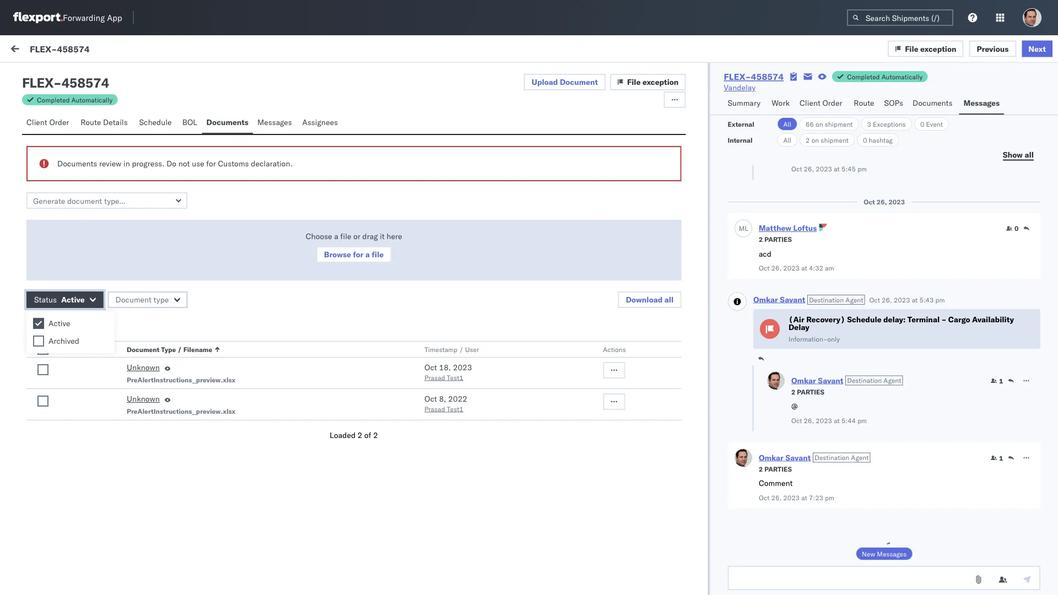 Task type: locate. For each thing, give the bounding box(es) containing it.
a right the filing
[[69, 188, 74, 198]]

1 vertical spatial document
[[116, 295, 152, 305]]

loftus
[[793, 223, 817, 233]]

i
[[33, 188, 35, 198]]

6:30
[[412, 227, 429, 237]]

acd oct 26, 2023 at 4:32 am
[[759, 249, 834, 272]]

client order for the left client order button
[[26, 117, 69, 127]]

at left 5:44
[[834, 417, 840, 425]]

schedule left delay: at the bottom right of the page
[[847, 315, 882, 324]]

2 horizontal spatial 0
[[1015, 224, 1019, 233]]

parties
[[765, 235, 792, 244], [797, 388, 824, 396], [765, 465, 792, 473]]

exception:
[[35, 287, 74, 297], [35, 348, 74, 358]]

1 pm from the top
[[431, 128, 442, 138]]

pm up 18,
[[431, 349, 442, 358]]

0 horizontal spatial all
[[665, 295, 674, 305]]

oct inside oct 18, 2023 prasad test1
[[425, 363, 437, 372]]

often
[[305, 420, 324, 429]]

acd
[[759, 249, 772, 259]]

2023 inside comment oct 26, 2023 at 7:23 pm
[[783, 494, 800, 502]]

omkar savant for whatever
[[53, 219, 102, 228]]

2 prealertinstructions_preview.xlsx from the top
[[127, 407, 236, 415]]

flexport. image
[[13, 12, 63, 23]]

external down summary button
[[728, 120, 755, 128]]

pm inside @ oct 26, 2023 at 5:44 pm
[[858, 417, 867, 425]]

2 all button from the top
[[778, 133, 798, 147]]

omkar savant destination agent up (air
[[753, 295, 863, 304]]

0 vertical spatial exception:
[[35, 287, 74, 297]]

0 horizontal spatial order
[[49, 117, 69, 127]]

only
[[827, 335, 840, 343]]

on down 66
[[812, 136, 819, 144]]

this left is
[[33, 370, 48, 380]]

0 vertical spatial unknown link
[[127, 362, 160, 375]]

work for related
[[850, 96, 864, 104]]

1 vertical spatial prasad
[[425, 405, 445, 413]]

None text field
[[728, 566, 1041, 590]]

1 horizontal spatial client
[[800, 98, 821, 108]]

at for comment
[[801, 494, 807, 502]]

2 1 button from the top
[[991, 454, 1003, 463]]

1 horizontal spatial client order button
[[796, 93, 850, 115]]

omkar savant up status active
[[53, 268, 102, 278]]

7:22
[[412, 128, 429, 138]]

1 vertical spatial exception:
[[35, 348, 74, 358]]

0 for event
[[921, 120, 925, 128]]

completed automatically down flex - 458574
[[37, 96, 113, 104]]

(air
[[789, 315, 805, 324]]

2 up @ at the right
[[791, 388, 795, 396]]

warehouse
[[76, 348, 117, 358]]

4:32
[[809, 264, 823, 272]]

(0) inside button
[[103, 70, 117, 80]]

1 vertical spatial prealertinstructions_preview.xlsx
[[127, 407, 236, 415]]

internal for internal
[[728, 136, 753, 144]]

with this contract established, we will partnership.
[[33, 370, 248, 391]]

omkar savant button up @ at the right
[[791, 376, 843, 385]]

prasad inside oct 18, 2023 prasad test1
[[425, 374, 445, 382]]

messaging
[[57, 138, 95, 148]]

recovery)
[[806, 315, 845, 324]]

omkar savant button for comment
[[759, 453, 811, 463]]

1 vertical spatial documents
[[206, 117, 249, 127]]

you
[[92, 420, 104, 429]]

pm
[[431, 128, 442, 138], [431, 178, 442, 187], [431, 227, 442, 237], [431, 349, 442, 358], [431, 420, 442, 430]]

document for document type / filename
[[127, 345, 159, 354]]

pm right 6:30
[[431, 227, 442, 237]]

oct 26, 2023 at 5:43 pm
[[869, 296, 945, 304]]

internal (0) button
[[70, 65, 124, 87]]

oct
[[360, 128, 373, 138], [791, 165, 802, 173], [360, 178, 373, 187], [864, 198, 875, 206], [360, 227, 373, 237], [759, 264, 770, 272], [869, 296, 880, 304], [360, 349, 373, 358], [425, 363, 437, 372], [425, 394, 437, 404], [791, 417, 802, 425], [360, 420, 373, 430], [759, 494, 770, 502]]

0 vertical spatial documents
[[913, 98, 953, 108]]

pm inside comment oct 26, 2023 at 7:23 pm
[[825, 494, 834, 502]]

1 horizontal spatial messages
[[877, 550, 907, 558]]

client up latent
[[26, 117, 47, 127]]

flex- inside button
[[825, 492, 848, 502]]

0 horizontal spatial work
[[32, 42, 60, 58]]

0 vertical spatial work
[[107, 45, 125, 55]]

2023
[[816, 165, 832, 173], [889, 198, 905, 206], [783, 264, 800, 272], [894, 296, 910, 304], [453, 363, 472, 372], [816, 417, 832, 425], [783, 494, 800, 502]]

- inside (air recovery) schedule delay: terminal - cargo availability delay information-only
[[942, 315, 947, 324]]

route for route
[[854, 98, 875, 108]]

5 pm from the top
[[431, 420, 442, 430]]

2023, for a
[[389, 178, 410, 187]]

omkar savant button up comment
[[759, 453, 811, 463]]

report
[[130, 188, 151, 198]]

1 button for comment
[[991, 454, 1003, 463]]

2 right "of"
[[373, 431, 378, 440]]

5 omkar savant from the top
[[53, 329, 102, 339]]

2 vertical spatial 2 parties button
[[759, 464, 792, 474]]

5:45 up oct 18, 2023 prasad test1
[[412, 349, 429, 358]]

agent for comment
[[851, 454, 869, 462]]

file
[[340, 232, 351, 241], [372, 250, 384, 259]]

omkar savant destination agent up @ oct 26, 2023 at 5:44 pm
[[791, 376, 901, 385]]

omkar left ∙
[[53, 329, 77, 339]]

that
[[106, 420, 120, 429]]

1 vertical spatial for
[[353, 250, 364, 259]]

1 horizontal spatial flex-458574
[[724, 71, 784, 82]]

at left 4:32
[[801, 264, 807, 272]]

omkar up latent messaging test.
[[53, 119, 77, 129]]

unknown down devan
[[127, 363, 160, 372]]

1 1 from the top
[[999, 377, 1003, 385]]

sops button
[[880, 93, 909, 115]]

at left the 5:43
[[912, 296, 918, 304]]

1 vertical spatial flex- 458574
[[825, 349, 876, 358]]

0 vertical spatial prealertinstructions_preview.xlsx
[[127, 376, 236, 384]]

client for the left client order button
[[26, 117, 47, 127]]

1 vertical spatial type
[[161, 345, 176, 354]]

order up latent messaging test.
[[49, 117, 69, 127]]

test1 down "2022"
[[447, 405, 464, 413]]

contract
[[148, 370, 177, 380]]

0 horizontal spatial file
[[627, 77, 641, 87]]

order up 66 on shipment
[[823, 98, 843, 108]]

internal down summary button
[[728, 136, 753, 144]]

client up 66
[[800, 98, 821, 108]]

document type / filename button
[[125, 343, 403, 354]]

1 vertical spatial messages
[[257, 117, 292, 127]]

test1 inside oct 18, 2023 prasad test1
[[447, 374, 464, 382]]

0 vertical spatial work
[[32, 42, 60, 58]]

automatically down internal (0) button
[[71, 96, 113, 104]]

internal (0)
[[74, 70, 117, 80]]

oct 8, 2022 prasad test1
[[425, 394, 468, 413]]

agent down (air recovery) schedule delay: terminal - cargo availability delay information-only
[[884, 376, 901, 385]]

been
[[238, 420, 255, 429]]

pm right '7:00'
[[431, 178, 442, 187]]

download all
[[626, 295, 674, 305]]

improve
[[162, 188, 190, 198]]

prealertinstructions_preview.xlsx for oct 8, 2022
[[127, 407, 236, 415]]

2 vertical spatial unknown
[[127, 394, 160, 404]]

previous button
[[969, 40, 1017, 57]]

/ left filename
[[178, 345, 182, 354]]

1 vertical spatial omkar savant button
[[791, 376, 843, 385]]

omkar savant button for @
[[791, 376, 843, 385]]

document left type
[[116, 295, 152, 305]]

prasad for 18,
[[425, 374, 445, 382]]

documents button up event
[[909, 93, 960, 115]]

external inside button
[[18, 70, 47, 80]]

0 horizontal spatial /
[[178, 345, 182, 354]]

file down it
[[372, 250, 384, 259]]

3 pm from the top
[[431, 227, 442, 237]]

flex-458574 up the vandelay
[[724, 71, 784, 82]]

all inside button
[[665, 295, 674, 305]]

1 flex- 458574 from the top
[[825, 128, 876, 138]]

to
[[153, 188, 160, 198]]

0 horizontal spatial work
[[107, 45, 125, 55]]

at left the 7:23
[[801, 494, 807, 502]]

0 vertical spatial flex-458574
[[30, 43, 90, 54]]

2 (0) from the left
[[103, 70, 117, 80]]

am right i
[[37, 188, 48, 198]]

client order button
[[796, 93, 850, 115], [22, 112, 76, 134]]

uploaded
[[26, 320, 62, 329]]

order
[[823, 98, 843, 108], [49, 117, 69, 127]]

archived
[[49, 336, 79, 346]]

2 parties button down the matthew on the top right of page
[[759, 234, 792, 244]]

availability
[[972, 315, 1014, 324]]

customs up morale!
[[218, 159, 249, 168]]

0 vertical spatial unknown
[[76, 287, 111, 297]]

(0)
[[49, 70, 63, 80], [103, 70, 117, 80]]

2 parties down the matthew on the top right of page
[[759, 235, 792, 244]]

0 vertical spatial file
[[340, 232, 351, 241]]

exception
[[921, 44, 957, 53], [643, 77, 679, 87]]

omkar savant button up (air
[[753, 295, 805, 304]]

prealertinstructions_preview.xlsx up the 'k'
[[127, 407, 236, 415]]

destination up 5:44
[[847, 376, 882, 385]]

work right summary button
[[772, 98, 790, 108]]

2 pm from the top
[[431, 178, 442, 187]]

0 vertical spatial 2 parties button
[[759, 234, 792, 244]]

oct inside acd oct 26, 2023 at 4:32 am
[[759, 264, 770, 272]]

1 vertical spatial destination
[[847, 376, 882, 385]]

parties up comment
[[765, 465, 792, 473]]

prasad inside oct 8, 2022 prasad test1
[[425, 405, 445, 413]]

2 vertical spatial parties
[[765, 465, 792, 473]]

2 vertical spatial omkar savant button
[[759, 453, 811, 463]]

0 horizontal spatial 0
[[863, 136, 867, 144]]

None checkbox
[[33, 318, 44, 329], [33, 336, 44, 347], [37, 364, 49, 375], [37, 396, 49, 407], [33, 318, 44, 329], [33, 336, 44, 347], [37, 364, 49, 375], [37, 396, 49, 407]]

document up this
[[127, 345, 159, 354]]

type inside 'button'
[[161, 345, 176, 354]]

all for download all
[[665, 295, 674, 305]]

completed
[[847, 72, 880, 81], [37, 96, 70, 104]]

0 vertical spatial all button
[[778, 117, 798, 131]]

/
[[178, 345, 182, 354], [459, 345, 464, 354]]

None checkbox
[[37, 344, 49, 355]]

document
[[560, 77, 598, 87], [116, 295, 152, 305], [127, 345, 159, 354]]

0 vertical spatial parties
[[765, 235, 792, 244]]

2 prasad from the top
[[425, 405, 445, 413]]

type right hold
[[166, 287, 184, 297]]

test1 for 2023
[[447, 374, 464, 382]]

2 2023, from the top
[[389, 178, 410, 187]]

prasad for 8,
[[425, 405, 445, 413]]

oct 26, 2023, 5:45 pm edt
[[360, 349, 459, 358], [360, 420, 459, 430]]

1 omkar savant from the top
[[53, 119, 102, 129]]

0 vertical spatial your
[[192, 188, 207, 198]]

1 vertical spatial schedule
[[847, 315, 882, 324]]

client order up 66 on shipment
[[800, 98, 843, 108]]

work up external (0)
[[32, 42, 60, 58]]

458574 button
[[7, 533, 1052, 583]]

0 vertical spatial all
[[1025, 150, 1034, 159]]

parties for comment
[[765, 465, 792, 473]]

pm for a
[[431, 178, 442, 187]]

1 all from the top
[[784, 120, 792, 128]]

unknown link down devan
[[127, 362, 160, 375]]

a inside button
[[366, 250, 370, 259]]

file left the or
[[340, 232, 351, 241]]

2 horizontal spatial messages
[[964, 98, 1000, 108]]

1 vertical spatial parties
[[797, 388, 824, 396]]

2 parties button for @
[[791, 387, 824, 396]]

5:44
[[842, 417, 856, 425]]

2 oct 26, 2023, 5:45 pm edt from the top
[[360, 420, 459, 430]]

2 exception: from the top
[[35, 348, 74, 358]]

exception: up "uploaded files ∙ 2"
[[35, 287, 74, 297]]

2 horizontal spatial documents
[[913, 98, 953, 108]]

1 horizontal spatial internal
[[728, 136, 753, 144]]

document inside button
[[116, 295, 152, 305]]

am inside acd oct 26, 2023 at 4:32 am
[[825, 264, 834, 272]]

3 resize handle column header from the left
[[806, 92, 820, 583]]

(0) for external (0)
[[49, 70, 63, 80]]

0 vertical spatial file exception
[[905, 44, 957, 53]]

upload document
[[532, 77, 598, 87]]

4 omkar savant from the top
[[53, 268, 102, 278]]

Generate document type... text field
[[26, 192, 187, 209]]

0 horizontal spatial messages button
[[253, 112, 298, 134]]

1 horizontal spatial all
[[1025, 150, 1034, 159]]

for
[[206, 159, 216, 168], [353, 250, 364, 259]]

1 prealertinstructions_preview.xlsx from the top
[[127, 376, 236, 384]]

0 vertical spatial external
[[18, 70, 47, 80]]

unknown for oct 8, 2022
[[127, 394, 160, 404]]

0 horizontal spatial delay
[[144, 348, 165, 358]]

route for route details
[[81, 117, 101, 127]]

test1 inside oct 8, 2022 prasad test1
[[447, 405, 464, 413]]

completed automatically up item/shipment
[[847, 72, 923, 81]]

2023 inside oct 18, 2023 prasad test1
[[453, 363, 472, 372]]

client order button up 66 on shipment
[[796, 93, 850, 115]]

file
[[905, 44, 919, 53], [627, 77, 641, 87]]

1 for @
[[999, 377, 1003, 385]]

0 inside button
[[1015, 224, 1019, 233]]

2 vertical spatial omkar savant destination agent
[[759, 453, 869, 463]]

my work
[[11, 42, 60, 58]]

type up contract
[[161, 345, 176, 354]]

messages
[[964, 98, 1000, 108], [257, 117, 292, 127], [877, 550, 907, 558]]

1 horizontal spatial file
[[372, 250, 384, 259]]

0 vertical spatial oct 26, 2023, 5:45 pm edt
[[360, 349, 459, 358]]

1 horizontal spatial work
[[850, 96, 864, 104]]

5:43
[[920, 296, 934, 304]]

0 horizontal spatial file exception
[[627, 77, 679, 87]]

1 horizontal spatial route
[[854, 98, 875, 108]]

2 horizontal spatial a
[[366, 250, 370, 259]]

(0) inside button
[[49, 70, 63, 80]]

omkar savant destination agent up comment oct 26, 2023 at 7:23 pm
[[759, 453, 869, 463]]

1 horizontal spatial delay
[[789, 323, 809, 332]]

2 right ∙
[[89, 320, 93, 329]]

0 vertical spatial schedule
[[139, 117, 172, 127]]

external for external (0)
[[18, 70, 47, 80]]

flex-
[[30, 43, 57, 54], [724, 71, 751, 82], [825, 128, 848, 138], [825, 178, 848, 187], [825, 227, 848, 237], [825, 283, 848, 292], [825, 349, 848, 358], [825, 420, 848, 430], [825, 492, 848, 502]]

internal inside button
[[74, 70, 101, 80]]

1 vertical spatial work
[[772, 98, 790, 108]]

1 test1 from the top
[[447, 374, 464, 382]]

agent down 5:44
[[851, 454, 869, 462]]

1 exception: from the top
[[35, 287, 74, 297]]

this left the "often"
[[289, 420, 303, 429]]

2 all from the top
[[784, 136, 792, 144]]

route inside route details button
[[81, 117, 101, 127]]

2 omkar savant from the top
[[53, 169, 102, 179]]

5 edt from the top
[[444, 420, 459, 430]]

show all button
[[997, 147, 1041, 163]]

prasad down 18,
[[425, 374, 445, 382]]

0 vertical spatial delay
[[789, 323, 809, 332]]

review
[[99, 159, 121, 168]]

1 horizontal spatial 0
[[921, 120, 925, 128]]

files
[[64, 320, 80, 329]]

0 horizontal spatial exception
[[643, 77, 679, 87]]

active up the files
[[61, 295, 85, 305]]

a down "drag"
[[366, 250, 370, 259]]

pm up 1854269
[[858, 165, 867, 173]]

0 vertical spatial 2 parties
[[759, 235, 792, 244]]

customs left hold
[[113, 287, 145, 297]]

1 horizontal spatial your
[[192, 188, 207, 198]]

client order up latent
[[26, 117, 69, 127]]

oct 26, 2023
[[864, 198, 905, 206]]

1 vertical spatial all
[[784, 136, 792, 144]]

(air recovery) schedule delay: terminal - cargo availability delay information-only
[[789, 315, 1014, 343]]

unknown up ∙
[[76, 287, 111, 297]]

destination down 5:44
[[815, 454, 849, 462]]

7:23
[[809, 494, 823, 502]]

1 vertical spatial automatically
[[71, 96, 113, 104]]

1 vertical spatial on
[[812, 136, 819, 144]]

1 oct 26, 2023, 5:45 pm edt from the top
[[360, 349, 459, 358]]

partnership.
[[33, 381, 76, 391]]

3 omkar savant from the top
[[53, 219, 102, 228]]

on right 66
[[816, 120, 823, 128]]

1 unknown link from the top
[[127, 362, 160, 375]]

0 vertical spatial prasad
[[425, 374, 445, 382]]

1 vertical spatial am
[[825, 264, 834, 272]]

omkar savant up the filing
[[53, 169, 102, 179]]

delay up contract
[[144, 348, 165, 358]]

prasad down 8,
[[425, 405, 445, 413]]

pm right 7:22
[[431, 128, 442, 138]]

2 / from the left
[[459, 345, 464, 354]]

for inside button
[[353, 250, 364, 259]]

1 vertical spatial omkar savant destination agent
[[791, 376, 901, 385]]

route left details
[[81, 117, 101, 127]]

unknown for oct 18, 2023
[[127, 363, 160, 372]]

document inside 'button'
[[127, 345, 159, 354]]

shipment,
[[140, 420, 175, 429]]

1 vertical spatial 1
[[999, 454, 1003, 462]]

1 prasad from the top
[[425, 374, 445, 382]]

your left morale!
[[192, 188, 207, 198]]

2 parties button for comment
[[759, 464, 792, 474]]

1 vertical spatial completed
[[37, 96, 70, 104]]

1 1 button from the top
[[991, 377, 1003, 385]]

work right related
[[850, 96, 864, 104]]

test.
[[97, 138, 112, 148]]

1 vertical spatial client
[[26, 117, 47, 127]]

1 edt from the top
[[444, 128, 459, 138]]

0 vertical spatial 0
[[921, 120, 925, 128]]

external (0)
[[18, 70, 63, 80]]

prealertinstructions_preview.xlsx down document type / filename
[[127, 376, 236, 384]]

k,
[[191, 420, 198, 429]]

edt right '7:00'
[[444, 178, 459, 187]]

parties for acd
[[765, 235, 792, 244]]

omkar savant up whatever
[[53, 219, 102, 228]]

resize handle column header
[[342, 92, 355, 583], [574, 92, 587, 583], [806, 92, 820, 583], [1039, 92, 1052, 583]]

2 up acd
[[759, 235, 763, 244]]

2 vertical spatial destination
[[815, 454, 849, 462]]

1 / from the left
[[178, 345, 182, 354]]

related
[[825, 96, 848, 104]]

2 edt from the top
[[444, 178, 459, 187]]

458574 inside button
[[848, 553, 876, 562]]

route inside route button
[[854, 98, 875, 108]]

3 edt from the top
[[444, 227, 459, 237]]

on for 66
[[816, 120, 823, 128]]

1 vertical spatial all button
[[778, 133, 798, 147]]

savant
[[79, 119, 102, 129], [79, 169, 102, 179], [79, 219, 102, 228], [79, 268, 102, 278], [780, 295, 805, 304], [79, 329, 102, 339], [818, 376, 843, 385], [786, 453, 811, 463]]

5 2023, from the top
[[389, 420, 410, 430]]

matthew
[[759, 223, 791, 233]]

savant up exception: unknown customs hold type
[[79, 268, 102, 278]]

26, inside @ oct 26, 2023 at 5:44 pm
[[804, 417, 814, 425]]

0 horizontal spatial external
[[18, 70, 47, 80]]

omkar savant up messaging on the left top of the page
[[53, 119, 102, 129]]

all right download in the right of the page
[[665, 295, 674, 305]]

all inside button
[[1025, 150, 1034, 159]]

1 vertical spatial your
[[122, 420, 138, 429]]

information-
[[789, 335, 827, 343]]

automatically up item/shipment
[[882, 72, 923, 81]]

2 test1 from the top
[[447, 405, 464, 413]]

1 vertical spatial route
[[81, 117, 101, 127]]

2 unknown link from the top
[[127, 394, 160, 407]]

4 pm from the top
[[431, 349, 442, 358]]

unknown link down with this contract established, we will partnership.
[[127, 394, 160, 407]]

0 vertical spatial order
[[823, 98, 843, 108]]

at inside comment oct 26, 2023 at 7:23 pm
[[801, 494, 807, 502]]

file exception
[[905, 44, 957, 53], [627, 77, 679, 87]]

2 flex- 458574 from the top
[[825, 349, 876, 358]]

5:45 up flex- 1854269
[[842, 165, 856, 173]]

26, inside acd oct 26, 2023 at 4:32 am
[[771, 264, 782, 272]]

test1
[[447, 374, 464, 382], [447, 405, 464, 413]]

document inside button
[[560, 77, 598, 87]]

0 vertical spatial document
[[560, 77, 598, 87]]

at inside @ oct 26, 2023 at 5:44 pm
[[834, 417, 840, 425]]

2 parties button up comment
[[759, 464, 792, 474]]

1 vertical spatial file
[[372, 250, 384, 259]]

pm for latent messaging test.
[[431, 128, 442, 138]]

1 (0) from the left
[[49, 70, 63, 80]]

1 all button from the top
[[778, 117, 798, 131]]

edt for latent messaging test.
[[444, 128, 459, 138]]

documents down messaging on the left top of the page
[[57, 159, 97, 168]]

pm for you
[[431, 420, 442, 430]]

client order button up latent
[[22, 112, 76, 134]]

completed up related work item/shipment
[[847, 72, 880, 81]]

schedule inside (air recovery) schedule delay: terminal - cargo availability delay information-only
[[847, 315, 882, 324]]

3 flex- 458574 from the top
[[825, 420, 876, 430]]

1 2023, from the top
[[389, 128, 410, 138]]

work right import in the left of the page
[[107, 45, 125, 55]]

omkar up @ at the right
[[791, 376, 816, 385]]

0 vertical spatial flex- 458574
[[825, 128, 876, 138]]

2 parties for @
[[791, 388, 824, 396]]

all button for 2
[[778, 133, 798, 147]]

agent down flex- 2271801
[[846, 296, 863, 304]]

-
[[53, 74, 61, 91], [592, 128, 597, 138], [592, 178, 597, 187], [942, 315, 947, 324], [592, 349, 597, 358], [592, 420, 597, 430]]

1 vertical spatial file
[[627, 77, 641, 87]]

omkar savant destination agent for @
[[791, 376, 901, 385]]

1854269
[[848, 178, 881, 187]]

1 vertical spatial 0
[[863, 136, 867, 144]]

2 resize handle column header from the left
[[574, 92, 587, 583]]

all
[[1025, 150, 1034, 159], [665, 295, 674, 305]]

at inside acd oct 26, 2023 at 4:32 am
[[801, 264, 807, 272]]

2 1 from the top
[[999, 454, 1003, 462]]



Task type: describe. For each thing, give the bounding box(es) containing it.
not
[[178, 159, 190, 168]]

0 horizontal spatial automatically
[[71, 96, 113, 104]]

destination for @
[[847, 376, 882, 385]]

&
[[184, 420, 189, 429]]

savant up commendation
[[79, 169, 102, 179]]

download
[[626, 295, 663, 305]]

oct 26, 2023, 7:22 pm edt
[[360, 128, 459, 138]]

savant up (air
[[780, 295, 805, 304]]

2023 inside @ oct 26, 2023 at 5:44 pm
[[816, 417, 832, 425]]

0 horizontal spatial documents button
[[202, 112, 253, 134]]

0 horizontal spatial client order button
[[22, 112, 76, 134]]

2 parties for comment
[[759, 465, 792, 473]]

devan
[[200, 420, 221, 429]]

2 left "of"
[[358, 431, 362, 440]]

upload
[[532, 77, 558, 87]]

1 vertical spatial exception
[[643, 77, 679, 87]]

this
[[133, 370, 146, 380]]

or
[[353, 232, 361, 241]]

2 down 66
[[806, 136, 810, 144]]

exception: for exception: warehouse devan delay
[[35, 348, 74, 358]]

l
[[745, 224, 748, 232]]

2 vertical spatial documents
[[57, 159, 97, 168]]

comment oct 26, 2023 at 7:23 pm
[[759, 479, 834, 502]]

2023, for you
[[389, 420, 410, 430]]

2023, for latent messaging test.
[[389, 128, 410, 138]]

drag
[[363, 232, 378, 241]]

summary button
[[724, 93, 767, 115]]

timestamp
[[425, 345, 458, 354]]

this is
[[33, 370, 56, 380]]

all button for 66
[[778, 117, 798, 131]]

timestamp / user button
[[422, 343, 581, 354]]

unknown link for oct 8, 2022
[[127, 394, 160, 407]]

devan
[[119, 348, 142, 358]]

whatever
[[33, 238, 66, 247]]

0 vertical spatial messages
[[964, 98, 1000, 108]]

0 horizontal spatial messages
[[257, 117, 292, 127]]

omkar savant for i
[[53, 169, 102, 179]]

app
[[107, 12, 122, 23]]

we
[[33, 420, 44, 429]]

user
[[465, 345, 479, 354]]

omkar up status active
[[53, 268, 77, 278]]

m l
[[739, 224, 748, 232]]

flex- button
[[7, 461, 1052, 533]]

omkar up whatever
[[53, 219, 77, 228]]

internal for internal (0)
[[74, 70, 101, 80]]

message
[[34, 96, 61, 104]]

download all button
[[618, 292, 682, 308]]

delay inside (air recovery) schedule delay: terminal - cargo availability delay information-only
[[789, 323, 809, 332]]

66 on shipment
[[806, 120, 853, 128]]

/ inside 'button'
[[178, 345, 182, 354]]

all for show all
[[1025, 150, 1034, 159]]

shipment for 2 on shipment
[[821, 136, 849, 144]]

omkar up comment
[[759, 453, 784, 463]]

0 horizontal spatial flex-458574
[[30, 43, 90, 54]]

route details
[[81, 117, 128, 127]]

all for 66
[[784, 120, 792, 128]]

oct 26, 2023 at 5:45 pm
[[791, 165, 867, 173]]

2 up comment
[[759, 465, 763, 473]]

2 parties button for acd
[[759, 234, 792, 244]]

0 vertical spatial exception
[[921, 44, 957, 53]]

next
[[1029, 44, 1046, 53]]

1 resize handle column header from the left
[[342, 92, 355, 583]]

1 vertical spatial 5:45
[[412, 349, 429, 358]]

unknown link for oct 18, 2023
[[127, 362, 160, 375]]

flex - 458574
[[22, 74, 109, 91]]

here
[[387, 232, 402, 241]]

client for the right client order button
[[800, 98, 821, 108]]

exception: for exception: unknown customs hold type
[[35, 287, 74, 297]]

0 vertical spatial omkar savant destination agent
[[753, 295, 863, 304]]

0 horizontal spatial file
[[340, 232, 351, 241]]

7:00
[[412, 178, 429, 187]]

2 vertical spatial 5:45
[[412, 420, 429, 430]]

oct inside comment oct 26, 2023 at 7:23 pm
[[759, 494, 770, 502]]

66
[[806, 120, 814, 128]]

parties for @
[[797, 388, 824, 396]]

0 vertical spatial 5:45
[[842, 165, 856, 173]]

3 2023, from the top
[[389, 227, 410, 237]]

1 vertical spatial completed automatically
[[37, 96, 113, 104]]

1 horizontal spatial this
[[289, 420, 303, 429]]

0 horizontal spatial am
[[37, 188, 48, 198]]

1 for comment
[[999, 454, 1003, 462]]

at up flex- 1854269
[[834, 165, 840, 173]]

1 horizontal spatial messages button
[[960, 93, 1005, 115]]

savant up warehouse
[[79, 329, 102, 339]]

savant up @ oct 26, 2023 at 5:44 pm
[[818, 376, 843, 385]]

0 vertical spatial agent
[[846, 296, 863, 304]]

shipment for 66 on shipment
[[825, 120, 853, 128]]

flex- 2271801
[[825, 283, 881, 292]]

notifying
[[59, 420, 90, 429]]

0 hashtag
[[863, 136, 893, 144]]

work for my
[[32, 42, 60, 58]]

new messages button
[[856, 547, 913, 561]]

0 vertical spatial completed automatically
[[847, 72, 923, 81]]

comment
[[759, 479, 793, 488]]

0 button
[[1006, 224, 1019, 233]]

are
[[46, 420, 57, 429]]

oct inside @ oct 26, 2023 at 5:44 pm
[[791, 417, 802, 425]]

browse for a file button
[[317, 246, 392, 263]]

previous
[[977, 44, 1009, 53]]

matthew loftus button
[[759, 223, 817, 233]]

pm right the 5:43
[[936, 296, 945, 304]]

savant down generate document type... text box
[[79, 219, 102, 228]]

0 vertical spatial destination
[[809, 296, 844, 304]]

/ inside button
[[459, 345, 464, 354]]

schedule inside button
[[139, 117, 172, 127]]

4 edt from the top
[[444, 349, 459, 358]]

4 resize handle column header from the left
[[1039, 92, 1052, 583]]

vandelay link
[[724, 82, 756, 93]]

@
[[791, 401, 798, 411]]

18,
[[439, 363, 451, 372]]

established,
[[179, 370, 222, 380]]

import work button
[[77, 35, 129, 65]]

26, inside comment oct 26, 2023 at 7:23 pm
[[771, 494, 782, 502]]

0 vertical spatial customs
[[218, 159, 249, 168]]

edt for a
[[444, 178, 459, 187]]

0 horizontal spatial your
[[122, 420, 138, 429]]

0 for hashtag
[[863, 136, 867, 144]]

new
[[862, 550, 875, 558]]

external (0) button
[[13, 65, 70, 87]]

1 horizontal spatial documents button
[[909, 93, 960, 115]]

omkar down acd
[[753, 295, 778, 304]]

1 vertical spatial active
[[49, 319, 70, 328]]

0 vertical spatial active
[[61, 295, 85, 305]]

my
[[11, 42, 29, 58]]

prealertinstructions_preview.xlsx for oct 18, 2023
[[127, 376, 236, 384]]

(0) for internal (0)
[[103, 70, 117, 80]]

savant up comment oct 26, 2023 at 7:23 pm
[[786, 453, 811, 463]]

assignees button
[[298, 112, 344, 134]]

0 vertical spatial for
[[206, 159, 216, 168]]

1 horizontal spatial file
[[905, 44, 919, 53]]

1 horizontal spatial file exception
[[905, 44, 957, 53]]

hashtag
[[869, 136, 893, 144]]

messages inside button
[[877, 550, 907, 558]]

oct inside oct 8, 2022 prasad test1
[[425, 394, 437, 404]]

at for @
[[834, 417, 840, 425]]

0 horizontal spatial completed
[[37, 96, 70, 104]]

we are notifying you that your shipment, k & k, devan has been delayed. this often
[[33, 420, 324, 429]]

1 vertical spatial a
[[334, 232, 338, 241]]

order for the left client order button
[[49, 117, 69, 127]]

forwarding app
[[63, 12, 122, 23]]

it
[[380, 232, 385, 241]]

latent
[[33, 138, 55, 148]]

import
[[82, 45, 105, 55]]

assignees
[[302, 117, 338, 127]]

flex- 458574 for you
[[825, 420, 876, 430]]

type
[[154, 295, 169, 305]]

edt for you
[[444, 420, 459, 430]]

details
[[103, 117, 128, 127]]

choose a file or drag it here
[[306, 232, 402, 241]]

omkar up the filing
[[53, 169, 77, 179]]

flex- 458574 for latent messaging test.
[[825, 128, 876, 138]]

0 vertical spatial this
[[33, 370, 48, 380]]

sops
[[885, 98, 904, 108]]

agent for @
[[884, 376, 901, 385]]

oct 26, 2023, 6:30 pm edt
[[360, 227, 459, 237]]

timestamp / user
[[425, 345, 479, 354]]

2 parties for acd
[[759, 235, 792, 244]]

bol button
[[178, 112, 202, 134]]

0 vertical spatial type
[[166, 287, 184, 297]]

client order for the right client order button
[[800, 98, 843, 108]]

delayed.
[[257, 420, 287, 429]]

order for the right client order button
[[823, 98, 843, 108]]

morale!
[[209, 188, 235, 198]]

summary
[[728, 98, 761, 108]]

hold
[[147, 287, 164, 297]]

omkar savant destination agent for comment
[[759, 453, 869, 463]]

0 vertical spatial automatically
[[882, 72, 923, 81]]

omkar savant for latent
[[53, 119, 102, 129]]

destination for comment
[[815, 454, 849, 462]]

delay:
[[883, 315, 906, 324]]

at for acd
[[801, 264, 807, 272]]

test1 for 2022
[[447, 405, 464, 413]]

3
[[867, 120, 872, 128]]

external for external
[[728, 120, 755, 128]]

filename
[[183, 345, 212, 354]]

exceptions
[[873, 120, 906, 128]]

0 vertical spatial omkar savant button
[[753, 295, 805, 304]]

2023 inside acd oct 26, 2023 at 4:32 am
[[783, 264, 800, 272]]

on for 2
[[812, 136, 819, 144]]

savant up test.
[[79, 119, 102, 129]]

documents review in progress. do not use for customs declaration.
[[57, 159, 293, 168]]

0 horizontal spatial a
[[69, 188, 74, 198]]

4 2023, from the top
[[389, 349, 410, 358]]

0 vertical spatial completed
[[847, 72, 880, 81]]

file inside button
[[372, 250, 384, 259]]

1 button for @
[[991, 377, 1003, 385]]

matthew loftus
[[759, 223, 817, 233]]

1 vertical spatial customs
[[113, 287, 145, 297]]

all for 2
[[784, 136, 792, 144]]

loaded 2 of 2
[[330, 431, 378, 440]]

i am filing a commendation report to improve your morale!
[[33, 188, 235, 198]]

browse
[[324, 250, 351, 259]]

1 horizontal spatial work
[[772, 98, 790, 108]]

Search Shipments (/) text field
[[847, 9, 954, 26]]

m
[[739, 224, 745, 232]]

document for document type
[[116, 295, 152, 305]]



Task type: vqa. For each thing, say whether or not it's contained in the screenshot.
Exception: Unknown Customs Hold Type
yes



